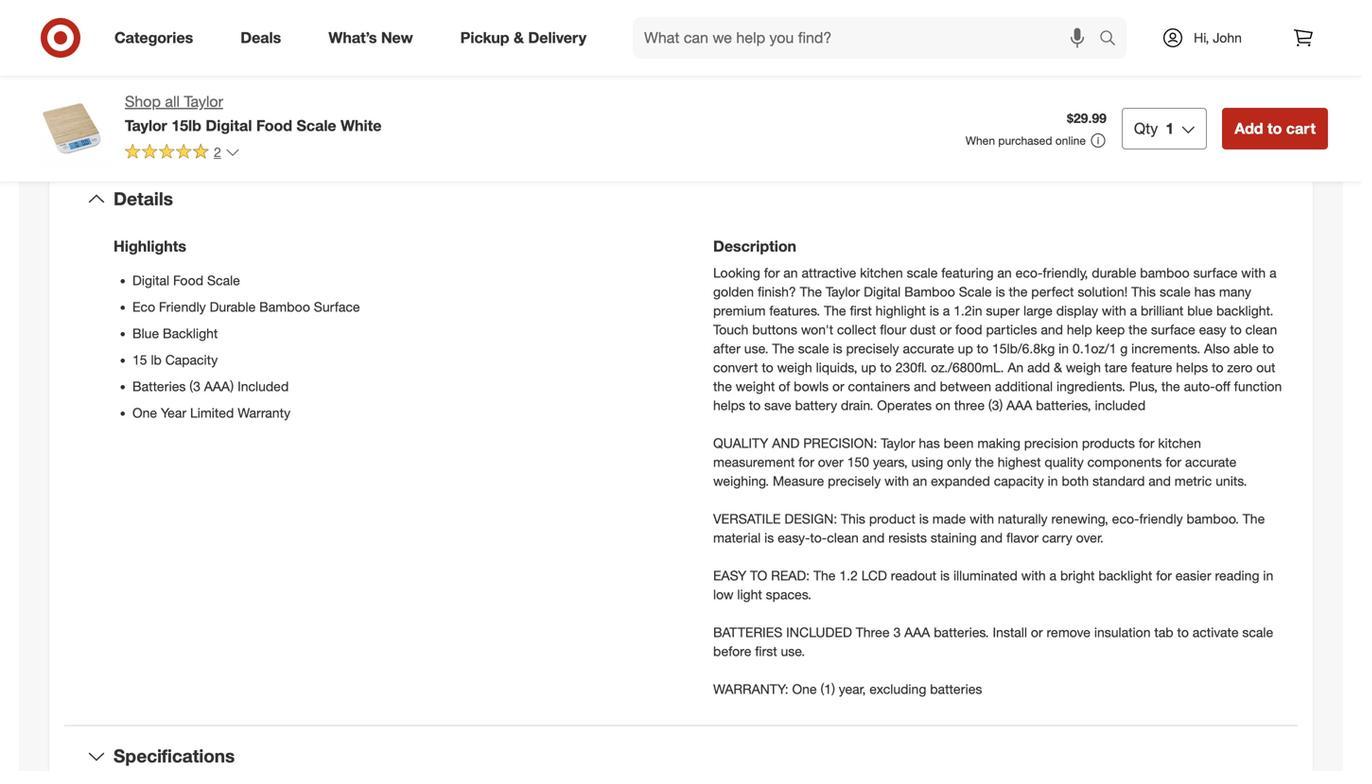Task type: vqa. For each thing, say whether or not it's contained in the screenshot.
RedCard inside the Pay for your Target purchases directly from your existing checking account. 1 Some restrictions apply. See below for RedCard benefits & program rules.
no



Task type: locate. For each thing, give the bounding box(es) containing it.
0 vertical spatial use.
[[744, 340, 769, 357]]

bamboo
[[905, 283, 955, 300], [259, 299, 310, 315]]

1 horizontal spatial use.
[[781, 643, 805, 659]]

0 vertical spatial aaa
[[1007, 397, 1033, 413]]

taylor up the years,
[[881, 435, 915, 451]]

precisely inside "looking for an attractive kitchen scale featuring an eco-friendly, durable bamboo surface with a golden finish? the taylor digital bamboo scale is the perfect solution! this scale has many premium features. the first highlight is a 1.2in super large display with a brilliant blue backlight. touch buttons won't collect flour dust or food particles and help keep the surface easy to clean after use. the scale is precisely accurate up to 15lb/6.8kg in 0.1oz/1 g increments. also able to convert to weigh liquids, up to 230fl. oz./6800ml. an add & weigh tare feature helps to zero out the weight of bowls or containers and between additional ingredients. plus, the auto-off function helps to save battery drain. operates on three (3) aaa batteries, included"
[[846, 340, 899, 357]]

and left flavor
[[981, 529, 1003, 546]]

metric
[[1175, 473, 1212, 489]]

also
[[1204, 340, 1230, 357]]

with inside easy to read: the 1.2 lcd readout is illuminated with a bright backlight for easier reading in low light spaces.
[[1022, 567, 1046, 584]]

eco- down the standard
[[1112, 510, 1140, 527]]

light
[[737, 586, 762, 603]]

precisely down 150
[[828, 473, 881, 489]]

in down "quality"
[[1048, 473, 1058, 489]]

0 horizontal spatial scale
[[207, 272, 240, 289]]

digital up 2
[[206, 116, 252, 135]]

an down using
[[913, 473, 927, 489]]

2 horizontal spatial digital
[[864, 283, 901, 300]]

0 vertical spatial one
[[132, 405, 157, 421]]

use.
[[744, 340, 769, 357], [781, 643, 805, 659]]

ingredients.
[[1057, 378, 1126, 395]]

use. down buttons
[[744, 340, 769, 357]]

surface up many
[[1194, 265, 1238, 281]]

new
[[381, 28, 413, 47]]

to down backlight.
[[1230, 321, 1242, 338]]

0 horizontal spatial first
[[755, 643, 777, 659]]

kitchen up the highlight
[[860, 265, 903, 281]]

2 weigh from the left
[[1066, 359, 1101, 376]]

what's new
[[329, 28, 413, 47]]

images
[[362, 36, 411, 54]]

0 vertical spatial in
[[1059, 340, 1069, 357]]

eco- up the perfect
[[1016, 265, 1043, 281]]

scale up 1.2in
[[959, 283, 992, 300]]

1 vertical spatial food
[[173, 272, 203, 289]]

scale up durable at the top
[[207, 272, 240, 289]]

with down the years,
[[885, 473, 909, 489]]

dust
[[910, 321, 936, 338]]

0 vertical spatial precisely
[[846, 340, 899, 357]]

digital inside "looking for an attractive kitchen scale featuring an eco-friendly, durable bamboo surface with a golden finish? the taylor digital bamboo scale is the perfect solution! this scale has many premium features. the first highlight is a 1.2in super large display with a brilliant blue backlight. touch buttons won't collect flour dust or food particles and help keep the surface easy to clean after use. the scale is precisely accurate up to 15lb/6.8kg in 0.1oz/1 g increments. also able to convert to weigh liquids, up to 230fl. oz./6800ml. an add & weigh tare feature helps to zero out the weight of bowls or containers and between additional ingredients. plus, the auto-off function helps to save battery drain. operates on three (3) aaa batteries, included"
[[864, 283, 901, 300]]

0 vertical spatial &
[[514, 28, 524, 47]]

has inside quality and precision:  taylor has been making precision products for kitchen measurement for over 150 years, using only the highest quality components for accurate weighing. measure precisely with an expanded capacity in both standard and metric units.
[[919, 435, 940, 451]]

1 horizontal spatial this
[[1132, 283, 1156, 300]]

digital food scale
[[132, 272, 240, 289]]

for up finish?
[[764, 265, 780, 281]]

1 vertical spatial aaa
[[905, 624, 930, 640]]

0 horizontal spatial clean
[[827, 529, 859, 546]]

hi,
[[1194, 29, 1209, 46]]

easier
[[1176, 567, 1212, 584]]

particles
[[986, 321, 1037, 338]]

between
[[940, 378, 992, 395]]

add
[[1028, 359, 1050, 376]]

or right install
[[1031, 624, 1043, 640]]

1 horizontal spatial clean
[[1246, 321, 1277, 338]]

sponsored
[[1272, 32, 1328, 46]]

keep
[[1096, 321, 1125, 338]]

0 vertical spatial accurate
[[903, 340, 954, 357]]

1 vertical spatial up
[[861, 359, 877, 376]]

up up oz./6800ml.
[[958, 340, 973, 357]]

1 horizontal spatial scale
[[297, 116, 336, 135]]

0 horizontal spatial in
[[1048, 473, 1058, 489]]

in inside easy to read: the 1.2 lcd readout is illuminated with a bright backlight for easier reading in low light spaces.
[[1263, 567, 1274, 584]]

aaa right 3
[[905, 624, 930, 640]]

1 vertical spatial in
[[1048, 473, 1058, 489]]

taylor down attractive
[[826, 283, 860, 300]]

in down help at top
[[1059, 340, 1069, 357]]

0 horizontal spatial &
[[514, 28, 524, 47]]

one left year
[[132, 405, 157, 421]]

this inside versatile design: this product is made with naturally renewing, eco-friendly bamboo.  the material is easy-to-clean and resists staining and flavor carry over.
[[841, 510, 866, 527]]

description
[[713, 237, 797, 256]]

2 horizontal spatial in
[[1263, 567, 1274, 584]]

1 horizontal spatial &
[[1054, 359, 1062, 376]]

0 vertical spatial up
[[958, 340, 973, 357]]

one left (1)
[[792, 681, 817, 697]]

standard
[[1093, 473, 1145, 489]]

solution!
[[1078, 283, 1128, 300]]

food inside shop all taylor taylor 15lb digital food scale white
[[256, 116, 292, 135]]

precisely down the collect
[[846, 340, 899, 357]]

this
[[1132, 283, 1156, 300], [841, 510, 866, 527]]

up up "containers"
[[861, 359, 877, 376]]

1 vertical spatial has
[[919, 435, 940, 451]]

search
[[1091, 30, 1136, 49]]

golden
[[713, 283, 754, 300]]

helps up auto-
[[1176, 359, 1208, 376]]

1 vertical spatial first
[[755, 643, 777, 659]]

features.
[[770, 302, 820, 319]]

a left bright
[[1050, 567, 1057, 584]]

& inside 'link'
[[514, 28, 524, 47]]

1 horizontal spatial kitchen
[[1158, 435, 1201, 451]]

0 vertical spatial first
[[850, 302, 872, 319]]

made
[[933, 510, 966, 527]]

or right dust
[[940, 321, 952, 338]]

first inside "looking for an attractive kitchen scale featuring an eco-friendly, durable bamboo surface with a golden finish? the taylor digital bamboo scale is the perfect solution! this scale has many premium features. the first highlight is a 1.2in super large display with a brilliant blue backlight. touch buttons won't collect flour dust or food particles and help keep the surface easy to clean after use. the scale is precisely accurate up to 15lb/6.8kg in 0.1oz/1 g increments. also able to convert to weigh liquids, up to 230fl. oz./6800ml. an add & weigh tare feature helps to zero out the weight of bowls or containers and between additional ingredients. plus, the auto-off function helps to save battery drain. operates on three (3) aaa batteries, included"
[[850, 302, 872, 319]]

batteries.
[[934, 624, 989, 640]]

1 vertical spatial eco-
[[1112, 510, 1140, 527]]

0 horizontal spatial one
[[132, 405, 157, 421]]

and
[[772, 435, 800, 451]]

first up the collect
[[850, 302, 872, 319]]

0 vertical spatial eco-
[[1016, 265, 1043, 281]]

1 vertical spatial accurate
[[1185, 454, 1237, 470]]

year
[[161, 405, 186, 421]]

insulation
[[1095, 624, 1151, 640]]

1 horizontal spatial has
[[1195, 283, 1216, 300]]

food up friendly
[[173, 272, 203, 289]]

use. inside "looking for an attractive kitchen scale featuring an eco-friendly, durable bamboo surface with a golden finish? the taylor digital bamboo scale is the perfect solution! this scale has many premium features. the first highlight is a 1.2in super large display with a brilliant blue backlight. touch buttons won't collect flour dust or food particles and help keep the surface easy to clean after use. the scale is precisely accurate up to 15lb/6.8kg in 0.1oz/1 g increments. also able to convert to weigh liquids, up to 230fl. oz./6800ml. an add & weigh tare feature helps to zero out the weight of bowls or containers and between additional ingredients. plus, the auto-off function helps to save battery drain. operates on three (3) aaa batteries, included"
[[744, 340, 769, 357]]

1 vertical spatial this
[[841, 510, 866, 527]]

1 vertical spatial kitchen
[[1158, 435, 1201, 451]]

0 vertical spatial has
[[1195, 283, 1216, 300]]

digital up eco at the top of the page
[[132, 272, 169, 289]]

1 horizontal spatial aaa
[[1007, 397, 1033, 413]]

0 horizontal spatial food
[[173, 272, 203, 289]]

0 horizontal spatial or
[[833, 378, 845, 395]]

0 vertical spatial surface
[[1194, 265, 1238, 281]]

accurate up metric
[[1185, 454, 1237, 470]]

add
[[1235, 119, 1264, 138]]

0 horizontal spatial use.
[[744, 340, 769, 357]]

to inside batteries included three 3 aaa batteries.  install or remove insulation tab to activate scale before first use.
[[1177, 624, 1189, 640]]

digital
[[206, 116, 252, 135], [132, 272, 169, 289], [864, 283, 901, 300]]

the down 'making'
[[975, 454, 994, 470]]

lb
[[151, 352, 162, 368]]

1 horizontal spatial first
[[850, 302, 872, 319]]

helps
[[1176, 359, 1208, 376], [713, 397, 745, 413]]

has up using
[[919, 435, 940, 451]]

0 horizontal spatial accurate
[[903, 340, 954, 357]]

eco-
[[1016, 265, 1043, 281], [1112, 510, 1140, 527]]

spaces.
[[766, 586, 812, 603]]

1
[[1166, 119, 1174, 138]]

2
[[214, 144, 221, 160]]

to-
[[810, 529, 827, 546]]

2 vertical spatial in
[[1263, 567, 1274, 584]]

looking for an attractive kitchen scale featuring an eco-friendly, durable bamboo surface with a golden finish? the taylor digital bamboo scale is the perfect solution! this scale has many premium features. the first highlight is a 1.2in super large display with a brilliant blue backlight. touch buttons won't collect flour dust or food particles and help keep the surface easy to clean after use. the scale is precisely accurate up to 15lb/6.8kg in 0.1oz/1 g increments. also able to convert to weigh liquids, up to 230fl. oz./6800ml. an add & weigh tare feature helps to zero out the weight of bowls or containers and between additional ingredients. plus, the auto-off function helps to save battery drain. operates on three (3) aaa batteries, included
[[713, 265, 1282, 413]]

the right "keep" at the right top of the page
[[1129, 321, 1148, 338]]

1 horizontal spatial digital
[[206, 116, 252, 135]]

in right reading at the bottom of the page
[[1263, 567, 1274, 584]]

the up the features.
[[800, 283, 822, 300]]

with up "keep" at the right top of the page
[[1102, 302, 1127, 319]]

2 horizontal spatial scale
[[959, 283, 992, 300]]

clean down design:
[[827, 529, 859, 546]]

durable
[[210, 299, 256, 315]]

clean inside versatile design: this product is made with naturally renewing, eco-friendly bamboo.  the material is easy-to-clean and resists staining and flavor carry over.
[[827, 529, 859, 546]]

backlight.
[[1217, 302, 1274, 319]]

this inside "looking for an attractive kitchen scale featuring an eco-friendly, durable bamboo surface with a golden finish? the taylor digital bamboo scale is the perfect solution! this scale has many premium features. the first highlight is a 1.2in super large display with a brilliant blue backlight. touch buttons won't collect flour dust or food particles and help keep the surface easy to clean after use. the scale is precisely accurate up to 15lb/6.8kg in 0.1oz/1 g increments. also able to convert to weigh liquids, up to 230fl. oz./6800ml. an add & weigh tare feature helps to zero out the weight of bowls or containers and between additional ingredients. plus, the auto-off function helps to save battery drain. operates on three (3) aaa batteries, included"
[[1132, 283, 1156, 300]]

0 horizontal spatial helps
[[713, 397, 745, 413]]

is up super
[[996, 283, 1005, 300]]

1 horizontal spatial food
[[256, 116, 292, 135]]

1 vertical spatial use.
[[781, 643, 805, 659]]

the up super
[[1009, 283, 1028, 300]]

the left 1.2
[[814, 567, 836, 584]]

scale left white
[[297, 116, 336, 135]]

flavor
[[1007, 529, 1039, 546]]

this left product
[[841, 510, 866, 527]]

batteries (3 aaa) included
[[132, 378, 289, 395]]

first down batteries
[[755, 643, 777, 659]]

digital inside shop all taylor taylor 15lb digital food scale white
[[206, 116, 252, 135]]

first inside batteries included three 3 aaa batteries.  install or remove insulation tab to activate scale before first use.
[[755, 643, 777, 659]]

scale down won't
[[798, 340, 829, 357]]

show
[[281, 36, 319, 54]]

0 horizontal spatial kitchen
[[860, 265, 903, 281]]

highlight
[[876, 302, 926, 319]]

included
[[238, 378, 289, 395]]

image of taylor 15lb digital food scale white image
[[34, 91, 110, 167]]

1 horizontal spatial weigh
[[1066, 359, 1101, 376]]

g
[[1120, 340, 1128, 357]]

off
[[1216, 378, 1231, 395]]

1.2
[[840, 567, 858, 584]]

blue
[[1188, 302, 1213, 319]]

is left easy-
[[765, 529, 774, 546]]

kitchen up metric
[[1158, 435, 1201, 451]]

quality
[[1045, 454, 1084, 470]]

0 vertical spatial this
[[1132, 283, 1156, 300]]

0 horizontal spatial has
[[919, 435, 940, 451]]

is inside easy to read: the 1.2 lcd readout is illuminated with a bright backlight for easier reading in low light spaces.
[[940, 567, 950, 584]]

food down show
[[256, 116, 292, 135]]

an right featuring
[[998, 265, 1012, 281]]

kitchen inside "looking for an attractive kitchen scale featuring an eco-friendly, durable bamboo surface with a golden finish? the taylor digital bamboo scale is the perfect solution! this scale has many premium features. the first highlight is a 1.2in super large display with a brilliant blue backlight. touch buttons won't collect flour dust or food particles and help keep the surface easy to clean after use. the scale is precisely accurate up to 15lb/6.8kg in 0.1oz/1 g increments. also able to convert to weigh liquids, up to 230fl. oz./6800ml. an add & weigh tare feature helps to zero out the weight of bowls or containers and between additional ingredients. plus, the auto-off function helps to save battery drain. operates on three (3) aaa batteries, included"
[[860, 265, 903, 281]]

what's new link
[[312, 17, 437, 59]]

and left metric
[[1149, 473, 1171, 489]]

the inside quality and precision:  taylor has been making precision products for kitchen measurement for over 150 years, using only the highest quality components for accurate weighing. measure precisely with an expanded capacity in both standard and metric units.
[[975, 454, 994, 470]]

1 horizontal spatial bamboo
[[905, 283, 955, 300]]

is up resists at the right of the page
[[919, 510, 929, 527]]

eco friendly durable bamboo surface
[[132, 299, 360, 315]]

is right readout
[[940, 567, 950, 584]]

helps down the weight
[[713, 397, 745, 413]]

illuminated
[[954, 567, 1018, 584]]

to up the weight
[[762, 359, 774, 376]]

and down "large"
[[1041, 321, 1063, 338]]

bamboo up the highlight
[[905, 283, 955, 300]]

(1)
[[821, 681, 835, 697]]

this up brilliant
[[1132, 283, 1156, 300]]

2 vertical spatial or
[[1031, 624, 1043, 640]]

three
[[856, 624, 890, 640]]

digital up the highlight
[[864, 283, 901, 300]]

easy
[[1199, 321, 1227, 338]]

to right add
[[1268, 119, 1282, 138]]

15
[[132, 352, 147, 368]]

highest
[[998, 454, 1041, 470]]

what's
[[329, 28, 377, 47]]

1 vertical spatial &
[[1054, 359, 1062, 376]]

blue backlight
[[132, 325, 218, 342]]

scale right activate
[[1243, 624, 1274, 640]]

the right the bamboo.
[[1243, 510, 1265, 527]]

surface
[[1194, 265, 1238, 281], [1151, 321, 1196, 338]]

eco- inside "looking for an attractive kitchen scale featuring an eco-friendly, durable bamboo surface with a golden finish? the taylor digital bamboo scale is the perfect solution! this scale has many premium features. the first highlight is a 1.2in super large display with a brilliant blue backlight. touch buttons won't collect flour dust or food particles and help keep the surface easy to clean after use. the scale is precisely accurate up to 15lb/6.8kg in 0.1oz/1 g increments. also able to convert to weigh liquids, up to 230fl. oz./6800ml. an add & weigh tare feature helps to zero out the weight of bowls or containers and between additional ingredients. plus, the auto-off function helps to save battery drain. operates on three (3) aaa batteries, included"
[[1016, 265, 1043, 281]]

advertisement region
[[704, 0, 1328, 30]]

operates
[[877, 397, 932, 413]]

1 weigh from the left
[[777, 359, 812, 376]]

clean
[[1246, 321, 1277, 338], [827, 529, 859, 546]]

has up blue
[[1195, 283, 1216, 300]]

to right tab
[[1177, 624, 1189, 640]]

weigh up "of"
[[777, 359, 812, 376]]

qty
[[1134, 119, 1158, 138]]

0 horizontal spatial weigh
[[777, 359, 812, 376]]

bamboo.
[[1187, 510, 1239, 527]]

to down the weight
[[749, 397, 761, 413]]

save
[[764, 397, 792, 413]]

1 horizontal spatial eco-
[[1112, 510, 1140, 527]]

in inside "looking for an attractive kitchen scale featuring an eco-friendly, durable bamboo surface with a golden finish? the taylor digital bamboo scale is the perfect solution! this scale has many premium features. the first highlight is a 1.2in super large display with a brilliant blue backlight. touch buttons won't collect flour dust or food particles and help keep the surface easy to clean after use. the scale is precisely accurate up to 15lb/6.8kg in 0.1oz/1 g increments. also able to convert to weigh liquids, up to 230fl. oz./6800ml. an add & weigh tare feature helps to zero out the weight of bowls or containers and between additional ingredients. plus, the auto-off function helps to save battery drain. operates on three (3) aaa batteries, included"
[[1059, 340, 1069, 357]]

for left easier
[[1156, 567, 1172, 584]]

0 horizontal spatial digital
[[132, 272, 169, 289]]

all
[[165, 92, 180, 111]]

to
[[1268, 119, 1282, 138], [1230, 321, 1242, 338], [977, 340, 989, 357], [1263, 340, 1274, 357], [762, 359, 774, 376], [880, 359, 892, 376], [1212, 359, 1224, 376], [749, 397, 761, 413], [1177, 624, 1189, 640]]

& right pickup
[[514, 28, 524, 47]]

1 vertical spatial precisely
[[828, 473, 881, 489]]

use. down included
[[781, 643, 805, 659]]

0 vertical spatial clean
[[1246, 321, 1277, 338]]

0 horizontal spatial aaa
[[905, 624, 930, 640]]

to up "containers"
[[880, 359, 892, 376]]

and inside quality and precision:  taylor has been making precision products for kitchen measurement for over 150 years, using only the highest quality components for accurate weighing. measure precisely with an expanded capacity in both standard and metric units.
[[1149, 473, 1171, 489]]

the down the convert
[[713, 378, 732, 395]]

for inside easy to read: the 1.2 lcd readout is illuminated with a bright backlight for easier reading in low light spaces.
[[1156, 567, 1172, 584]]

surface up increments. at the top of page
[[1151, 321, 1196, 338]]

1 vertical spatial clean
[[827, 529, 859, 546]]

2 horizontal spatial or
[[1031, 624, 1043, 640]]

specifications button
[[64, 726, 1298, 771]]

expanded
[[931, 473, 990, 489]]

1 horizontal spatial an
[[913, 473, 927, 489]]

1 vertical spatial or
[[833, 378, 845, 395]]

0 vertical spatial food
[[256, 116, 292, 135]]

a up backlight.
[[1270, 265, 1277, 281]]

1 horizontal spatial up
[[958, 340, 973, 357]]

1 horizontal spatial accurate
[[1185, 454, 1237, 470]]

weigh up ingredients. on the right
[[1066, 359, 1101, 376]]

0 horizontal spatial bamboo
[[259, 299, 310, 315]]

an up finish?
[[784, 265, 798, 281]]

attractive
[[802, 265, 857, 281]]

accurate down dust
[[903, 340, 954, 357]]

aaa down additional
[[1007, 397, 1033, 413]]

and
[[1041, 321, 1063, 338], [914, 378, 936, 395], [1149, 473, 1171, 489], [863, 529, 885, 546], [981, 529, 1003, 546]]

0 horizontal spatial this
[[841, 510, 866, 527]]

scale inside shop all taylor taylor 15lb digital food scale white
[[297, 116, 336, 135]]

1 horizontal spatial or
[[940, 321, 952, 338]]

a left brilliant
[[1130, 302, 1137, 319]]

1 vertical spatial one
[[792, 681, 817, 697]]

aaa inside batteries included three 3 aaa batteries.  install or remove insulation tab to activate scale before first use.
[[905, 624, 930, 640]]

with down flavor
[[1022, 567, 1046, 584]]

1 horizontal spatial one
[[792, 681, 817, 697]]

bamboo right durable at the top
[[259, 299, 310, 315]]

clean inside "looking for an attractive kitchen scale featuring an eco-friendly, durable bamboo surface with a golden finish? the taylor digital bamboo scale is the perfect solution! this scale has many premium features. the first highlight is a 1.2in super large display with a brilliant blue backlight. touch buttons won't collect flour dust or food particles and help keep the surface easy to clean after use. the scale is precisely accurate up to 15lb/6.8kg in 0.1oz/1 g increments. also able to convert to weigh liquids, up to 230fl. oz./6800ml. an add & weigh tare feature helps to zero out the weight of bowls or containers and between additional ingredients. plus, the auto-off function helps to save battery drain. operates on three (3) aaa batteries, included"
[[1246, 321, 1277, 338]]

has inside "looking for an attractive kitchen scale featuring an eco-friendly, durable bamboo surface with a golden finish? the taylor digital bamboo scale is the perfect solution! this scale has many premium features. the first highlight is a 1.2in super large display with a brilliant blue backlight. touch buttons won't collect flour dust or food particles and help keep the surface easy to clean after use. the scale is precisely accurate up to 15lb/6.8kg in 0.1oz/1 g increments. also able to convert to weigh liquids, up to 230fl. oz./6800ml. an add & weigh tare feature helps to zero out the weight of bowls or containers and between additional ingredients. plus, the auto-off function helps to save battery drain. operates on three (3) aaa batteries, included"
[[1195, 283, 1216, 300]]

zero
[[1227, 359, 1253, 376]]

0 horizontal spatial up
[[861, 359, 877, 376]]

for up the measure
[[799, 454, 814, 470]]

to down food
[[977, 340, 989, 357]]

clean up able
[[1246, 321, 1277, 338]]

quality
[[713, 435, 769, 451]]

0 vertical spatial kitchen
[[860, 265, 903, 281]]

premium
[[713, 302, 766, 319]]

0 horizontal spatial eco-
[[1016, 265, 1043, 281]]

a inside easy to read: the 1.2 lcd readout is illuminated with a bright backlight for easier reading in low light spaces.
[[1050, 567, 1057, 584]]

remove
[[1047, 624, 1091, 640]]

accurate
[[903, 340, 954, 357], [1185, 454, 1237, 470]]

purchased
[[998, 133, 1053, 148]]

qty 1
[[1134, 119, 1174, 138]]

1 vertical spatial helps
[[713, 397, 745, 413]]

0 vertical spatial helps
[[1176, 359, 1208, 376]]

1 horizontal spatial in
[[1059, 340, 1069, 357]]

an
[[784, 265, 798, 281], [998, 265, 1012, 281], [913, 473, 927, 489]]



Task type: describe. For each thing, give the bounding box(es) containing it.
0 horizontal spatial an
[[784, 265, 798, 281]]

years,
[[873, 454, 908, 470]]

taylor inside "looking for an attractive kitchen scale featuring an eco-friendly, durable bamboo surface with a golden finish? the taylor digital bamboo scale is the perfect solution! this scale has many premium features. the first highlight is a 1.2in super large display with a brilliant blue backlight. touch buttons won't collect flour dust or food particles and help keep the surface easy to clean after use. the scale is precisely accurate up to 15lb/6.8kg in 0.1oz/1 g increments. also able to convert to weigh liquids, up to 230fl. oz./6800ml. an add & weigh tare feature helps to zero out the weight of bowls or containers and between additional ingredients. plus, the auto-off function helps to save battery drain. operates on three (3) aaa batteries, included"
[[826, 283, 860, 300]]

batteries included three 3 aaa batteries.  install or remove insulation tab to activate scale before first use.
[[713, 624, 1274, 659]]

for up metric
[[1166, 454, 1182, 470]]

(3)
[[989, 397, 1003, 413]]

2 link
[[125, 143, 240, 164]]

activate
[[1193, 624, 1239, 640]]

2 horizontal spatial an
[[998, 265, 1012, 281]]

won't
[[801, 321, 834, 338]]

increments.
[[1132, 340, 1201, 357]]

aaa inside "looking for an attractive kitchen scale featuring an eco-friendly, durable bamboo surface with a golden finish? the taylor digital bamboo scale is the perfect solution! this scale has many premium features. the first highlight is a 1.2in super large display with a brilliant blue backlight. touch buttons won't collect flour dust or food particles and help keep the surface easy to clean after use. the scale is precisely accurate up to 15lb/6.8kg in 0.1oz/1 g increments. also able to convert to weigh liquids, up to 230fl. oz./6800ml. an add & weigh tare feature helps to zero out the weight of bowls or containers and between additional ingredients. plus, the auto-off function helps to save battery drain. operates on three (3) aaa batteries, included"
[[1007, 397, 1033, 413]]

units.
[[1216, 473, 1247, 489]]

to down also
[[1212, 359, 1224, 376]]

weight
[[736, 378, 775, 395]]

liquids,
[[816, 359, 858, 376]]

specifications
[[114, 745, 235, 767]]

naturally
[[998, 510, 1048, 527]]

batteries
[[713, 624, 783, 640]]

carry
[[1042, 529, 1073, 546]]

brilliant
[[1141, 302, 1184, 319]]

blue
[[132, 325, 159, 342]]

add to cart button
[[1223, 108, 1328, 149]]

pickup & delivery
[[460, 28, 587, 47]]

add to cart
[[1235, 119, 1316, 138]]

warranty
[[238, 405, 291, 421]]

eco- inside versatile design: this product is made with naturally renewing, eco-friendly bamboo.  the material is easy-to-clean and resists staining and flavor carry over.
[[1112, 510, 1140, 527]]

material
[[713, 529, 761, 546]]

kitchen inside quality and precision:  taylor has been making precision products for kitchen measurement for over 150 years, using only the highest quality components for accurate weighing. measure precisely with an expanded capacity in both standard and metric units.
[[1158, 435, 1201, 451]]

containers
[[848, 378, 910, 395]]

the up won't
[[824, 302, 846, 319]]

finish?
[[758, 283, 796, 300]]

show more images button
[[269, 25, 424, 66]]

& inside "looking for an attractive kitchen scale featuring an eco-friendly, durable bamboo surface with a golden finish? the taylor digital bamboo scale is the perfect solution! this scale has many premium features. the first highlight is a 1.2in super large display with a brilliant blue backlight. touch buttons won't collect flour dust or food particles and help keep the surface easy to clean after use. the scale is precisely accurate up to 15lb/6.8kg in 0.1oz/1 g increments. also able to convert to weigh liquids, up to 230fl. oz./6800ml. an add & weigh tare feature helps to zero out the weight of bowls or containers and between additional ingredients. plus, the auto-off function helps to save battery drain. operates on three (3) aaa batteries, included"
[[1054, 359, 1062, 376]]

scale inside "looking for an attractive kitchen scale featuring an eco-friendly, durable bamboo surface with a golden finish? the taylor digital bamboo scale is the perfect solution! this scale has many premium features. the first highlight is a 1.2in super large display with a brilliant blue backlight. touch buttons won't collect flour dust or food particles and help keep the surface easy to clean after use. the scale is precisely accurate up to 15lb/6.8kg in 0.1oz/1 g increments. also able to convert to weigh liquids, up to 230fl. oz./6800ml. an add & weigh tare feature helps to zero out the weight of bowls or containers and between additional ingredients. plus, the auto-off function helps to save battery drain. operates on three (3) aaa batteries, included"
[[959, 283, 992, 300]]

making
[[978, 435, 1021, 451]]

auto-
[[1184, 378, 1216, 395]]

help
[[1067, 321, 1092, 338]]

taylor down shop on the top of page
[[125, 116, 167, 135]]

batteries
[[132, 378, 186, 395]]

year,
[[839, 681, 866, 697]]

limited
[[190, 405, 234, 421]]

friendly
[[159, 299, 206, 315]]

or inside batteries included three 3 aaa batteries.  install or remove insulation tab to activate scale before first use.
[[1031, 624, 1043, 640]]

scale inside batteries included three 3 aaa batteries.  install or remove insulation tab to activate scale before first use.
[[1243, 624, 1274, 640]]

for inside "looking for an attractive kitchen scale featuring an eco-friendly, durable bamboo surface with a golden finish? the taylor digital bamboo scale is the perfect solution! this scale has many premium features. the first highlight is a 1.2in super large display with a brilliant blue backlight. touch buttons won't collect flour dust or food particles and help keep the surface easy to clean after use. the scale is precisely accurate up to 15lb/6.8kg in 0.1oz/1 g increments. also able to convert to weigh liquids, up to 230fl. oz./6800ml. an add & weigh tare feature helps to zero out the weight of bowls or containers and between additional ingredients. plus, the auto-off function helps to save battery drain. operates on three (3) aaa batteries, included"
[[764, 265, 780, 281]]

0 vertical spatial or
[[940, 321, 952, 338]]

highlights
[[114, 237, 186, 256]]

and down 230fl.
[[914, 378, 936, 395]]

tare
[[1105, 359, 1128, 376]]

delivery
[[528, 28, 587, 47]]

a left 1.2in
[[943, 302, 950, 319]]

easy-
[[778, 529, 810, 546]]

with inside quality and precision:  taylor has been making precision products for kitchen measurement for over 150 years, using only the highest quality components for accurate weighing. measure precisely with an expanded capacity in both standard and metric units.
[[885, 473, 909, 489]]

details button
[[64, 169, 1298, 229]]

230fl.
[[896, 359, 927, 376]]

bamboo inside "looking for an attractive kitchen scale featuring an eco-friendly, durable bamboo surface with a golden finish? the taylor digital bamboo scale is the perfect solution! this scale has many premium features. the first highlight is a 1.2in super large display with a brilliant blue backlight. touch buttons won't collect flour dust or food particles and help keep the surface easy to clean after use. the scale is precisely accurate up to 15lb/6.8kg in 0.1oz/1 g increments. also able to convert to weigh liquids, up to 230fl. oz./6800ml. an add & weigh tare feature helps to zero out the weight of bowls or containers and between additional ingredients. plus, the auto-off function helps to save battery drain. operates on three (3) aaa batteries, included"
[[905, 283, 955, 300]]

is up dust
[[930, 302, 939, 319]]

0.1oz/1
[[1073, 340, 1117, 357]]

to inside button
[[1268, 119, 1282, 138]]

for up components
[[1139, 435, 1155, 451]]

eco
[[132, 299, 155, 315]]

the inside easy to read: the 1.2 lcd readout is illuminated with a bright backlight for easier reading in low light spaces.
[[814, 567, 836, 584]]

1 horizontal spatial helps
[[1176, 359, 1208, 376]]

additional
[[995, 378, 1053, 395]]

accurate inside "looking for an attractive kitchen scale featuring an eco-friendly, durable bamboo surface with a golden finish? the taylor digital bamboo scale is the perfect solution! this scale has many premium features. the first highlight is a 1.2in super large display with a brilliant blue backlight. touch buttons won't collect flour dust or food particles and help keep the surface easy to clean after use. the scale is precisely accurate up to 15lb/6.8kg in 0.1oz/1 g increments. also able to convert to weigh liquids, up to 230fl. oz./6800ml. an add & weigh tare feature helps to zero out the weight of bowls or containers and between additional ingredients. plus, the auto-off function helps to save battery drain. operates on three (3) aaa batteries, included"
[[903, 340, 954, 357]]

renewing,
[[1052, 510, 1109, 527]]

bamboo
[[1140, 265, 1190, 281]]

oz./6800ml.
[[931, 359, 1004, 376]]

capacity
[[165, 352, 218, 368]]

search button
[[1091, 17, 1136, 62]]

precisely inside quality and precision:  taylor has been making precision products for kitchen measurement for over 150 years, using only the highest quality components for accurate weighing. measure precisely with an expanded capacity in both standard and metric units.
[[828, 473, 881, 489]]

install
[[993, 624, 1027, 640]]

friendly
[[1140, 510, 1183, 527]]

the down feature
[[1162, 378, 1180, 395]]

use. inside batteries included three 3 aaa batteries.  install or remove insulation tab to activate scale before first use.
[[781, 643, 805, 659]]

food
[[955, 321, 983, 338]]

versatile design: this product is made with naturally renewing, eco-friendly bamboo.  the material is easy-to-clean and resists staining and flavor carry over.
[[713, 510, 1265, 546]]

backlight
[[163, 325, 218, 342]]

product
[[869, 510, 916, 527]]

and down product
[[863, 529, 885, 546]]

capacity
[[994, 473, 1044, 489]]

1.2in
[[954, 302, 983, 319]]

before
[[713, 643, 752, 659]]

taylor inside quality and precision:  taylor has been making precision products for kitchen measurement for over 150 years, using only the highest quality components for accurate weighing. measure precisely with an expanded capacity in both standard and metric units.
[[881, 435, 915, 451]]

in inside quality and precision:  taylor has been making precision products for kitchen measurement for over 150 years, using only the highest quality components for accurate weighing. measure precisely with an expanded capacity in both standard and metric units.
[[1048, 473, 1058, 489]]

collect
[[837, 321, 876, 338]]

over.
[[1076, 529, 1104, 546]]

the inside versatile design: this product is made with naturally renewing, eco-friendly bamboo.  the material is easy-to-clean and resists staining and flavor carry over.
[[1243, 510, 1265, 527]]

included
[[786, 624, 852, 640]]

easy to read: the 1.2 lcd readout is illuminated with a bright backlight for easier reading in low light spaces.
[[713, 567, 1274, 603]]

with up many
[[1242, 265, 1266, 281]]

when
[[966, 133, 995, 148]]

1 vertical spatial surface
[[1151, 321, 1196, 338]]

backlight
[[1099, 567, 1153, 584]]

15 lb capacity
[[132, 352, 218, 368]]

quality and precision:  taylor has been making precision products for kitchen measurement for over 150 years, using only the highest quality components for accurate weighing. measure precisely with an expanded capacity in both standard and metric units.
[[713, 435, 1247, 489]]

the down buttons
[[772, 340, 795, 357]]

been
[[944, 435, 974, 451]]

to up out
[[1263, 340, 1274, 357]]

scale down bamboo
[[1160, 283, 1191, 300]]

is up liquids, in the top of the page
[[833, 340, 843, 357]]

super
[[986, 302, 1020, 319]]

taylor up 15lb
[[184, 92, 223, 111]]

scale up the highlight
[[907, 265, 938, 281]]

to
[[750, 567, 768, 584]]

an inside quality and precision:  taylor has been making precision products for kitchen measurement for over 150 years, using only the highest quality components for accurate weighing. measure precisely with an expanded capacity in both standard and metric units.
[[913, 473, 927, 489]]

display
[[1057, 302, 1098, 319]]

looking
[[713, 265, 760, 281]]

easy
[[713, 567, 747, 584]]

pickup
[[460, 28, 510, 47]]

warranty: one (1) year, excluding batteries
[[713, 681, 982, 697]]

bright
[[1061, 567, 1095, 584]]

with inside versatile design: this product is made with naturally renewing, eco-friendly bamboo.  the material is easy-to-clean and resists staining and flavor carry over.
[[970, 510, 994, 527]]

categories
[[114, 28, 193, 47]]

included
[[1095, 397, 1146, 413]]

What can we help you find? suggestions appear below search field
[[633, 17, 1104, 59]]

design:
[[785, 510, 837, 527]]

touch
[[713, 321, 749, 338]]

tab
[[1155, 624, 1174, 640]]

convert
[[713, 359, 758, 376]]

accurate inside quality and precision:  taylor has been making precision products for kitchen measurement for over 150 years, using only the highest quality components for accurate weighing. measure precisely with an expanded capacity in both standard and metric units.
[[1185, 454, 1237, 470]]

out
[[1257, 359, 1276, 376]]



